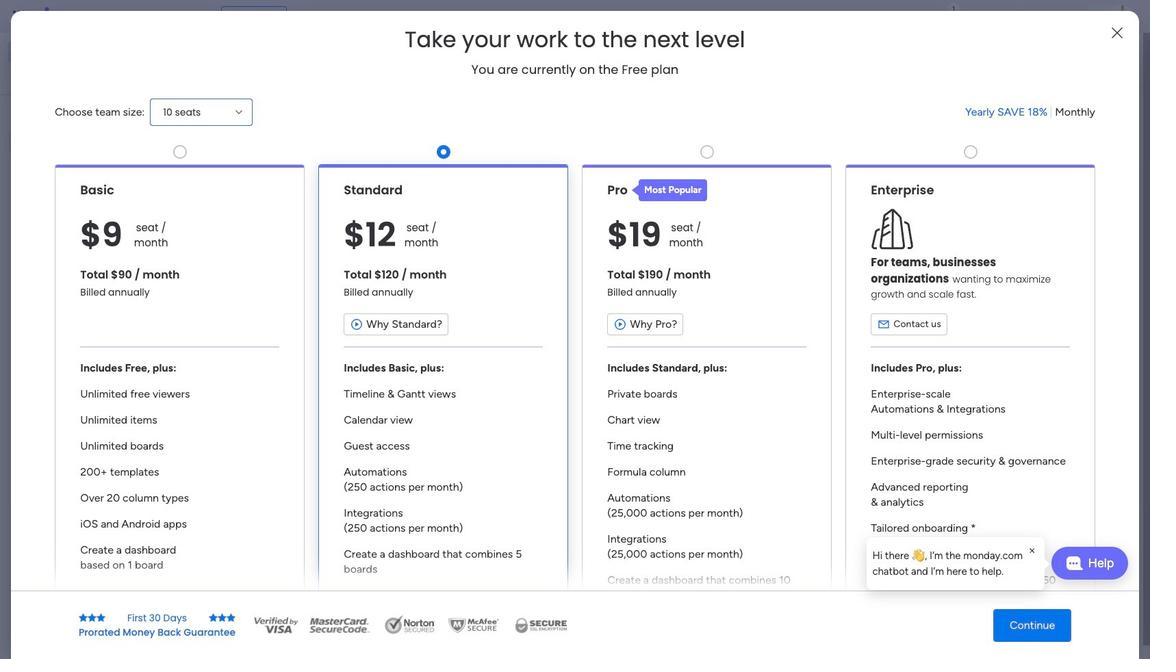 Task type: locate. For each thing, give the bounding box(es) containing it.
2 component image from the left
[[615, 575, 627, 587]]

0 vertical spatial option
[[8, 41, 166, 63]]

help image
[[1061, 10, 1075, 23]]

workspace image for second component image from the right
[[234, 555, 267, 588]]

1 horizontal spatial star image
[[96, 613, 105, 623]]

search everything image
[[1031, 10, 1045, 23]]

1 star image from the left
[[79, 613, 88, 623]]

1 star image from the left
[[88, 613, 96, 623]]

ruby anderson image
[[1112, 5, 1134, 27]]

star image for second star image from the left
[[209, 613, 218, 623]]

heading
[[405, 27, 745, 52]]

1 vertical spatial option
[[8, 64, 166, 86]]

0 horizontal spatial component image
[[277, 575, 288, 587]]

basic tier selected option
[[55, 164, 305, 618]]

notifications image
[[907, 10, 921, 23]]

2 horizontal spatial star image
[[209, 613, 218, 623]]

getting started element
[[924, 327, 1130, 382]]

0 horizontal spatial star image
[[79, 613, 88, 623]]

add to favorites image
[[630, 250, 644, 264]]

close recently visited image
[[212, 112, 228, 128]]

star image
[[79, 613, 88, 623], [96, 613, 105, 623], [209, 613, 218, 623]]

component image
[[277, 575, 288, 587], [615, 575, 627, 587]]

mcafee secure image
[[447, 615, 501, 636]]

2 workspace image from the left
[[573, 555, 606, 588]]

update feed image
[[937, 10, 951, 23]]

monday marketplace image
[[998, 10, 1011, 23]]

option
[[8, 41, 166, 63], [8, 64, 166, 86], [0, 162, 175, 165]]

templates image image
[[937, 103, 1117, 198]]

3 star image from the left
[[209, 613, 218, 623]]

component image up verified by visa image
[[277, 575, 288, 587]]

1 workspace image from the left
[[234, 555, 267, 588]]

dialog
[[867, 538, 1045, 590]]

workspace image
[[234, 555, 267, 588], [573, 555, 606, 588]]

2 star image from the left
[[218, 613, 227, 623]]

component image right workspace image in the bottom of the page
[[615, 575, 627, 587]]

3 star image from the left
[[227, 613, 236, 623]]

1 horizontal spatial workspace image
[[573, 555, 606, 588]]

quick search results list box
[[212, 128, 892, 309]]

verified by visa image
[[252, 615, 300, 636]]

star image
[[88, 613, 96, 623], [218, 613, 227, 623], [227, 613, 236, 623]]

1 horizontal spatial component image
[[615, 575, 627, 587]]

list box
[[0, 160, 175, 394]]

billing cycle selection group
[[965, 105, 1096, 120]]

1 element
[[350, 326, 366, 342]]

help center element
[[924, 393, 1130, 447]]

ssl encrypted image
[[507, 615, 575, 636]]

0 horizontal spatial workspace image
[[234, 555, 267, 588]]

section head
[[632, 179, 707, 201]]

1 image
[[948, 1, 960, 16]]



Task type: vqa. For each thing, say whether or not it's contained in the screenshot.
section head
yes



Task type: describe. For each thing, give the bounding box(es) containing it.
enterprise tier selected option
[[846, 164, 1096, 618]]

workspace image
[[581, 559, 597, 584]]

invite members image
[[968, 10, 981, 23]]

norton secured image
[[379, 615, 441, 636]]

chat bot icon image
[[1066, 557, 1083, 570]]

star image for third star image from the right
[[79, 613, 88, 623]]

select product image
[[12, 10, 26, 23]]

workspace image for second component image from left
[[573, 555, 606, 588]]

close update feed (inbox) image
[[212, 326, 228, 342]]

2 star image from the left
[[96, 613, 105, 623]]

pro tier selected option
[[582, 164, 832, 618]]

mastercard secure code image
[[305, 615, 374, 636]]

2 vertical spatial option
[[0, 162, 175, 165]]

add to favorites image
[[406, 250, 420, 264]]

1 component image from the left
[[277, 575, 288, 587]]

tier options list box
[[55, 140, 1096, 618]]

section head inside pro tier selected option
[[632, 179, 707, 201]]

see plans image
[[227, 9, 239, 24]]

standard tier selected option
[[318, 164, 568, 618]]



